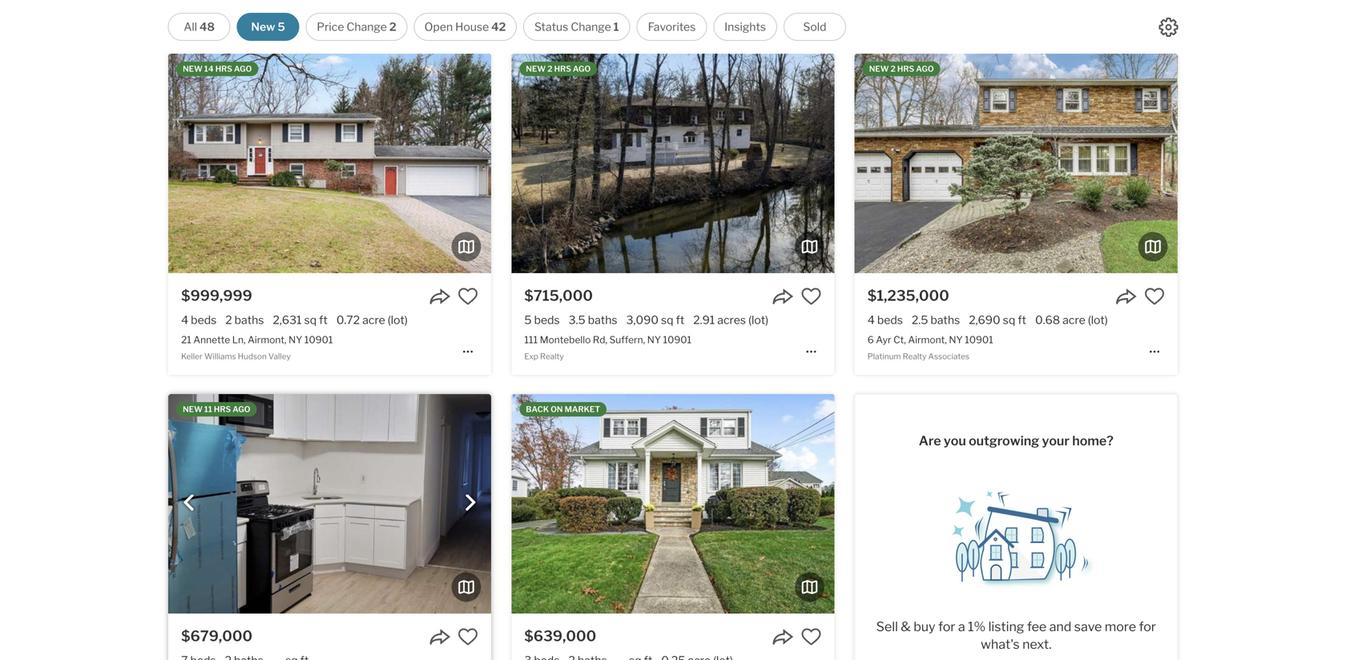 Task type: describe. For each thing, give the bounding box(es) containing it.
change for 1
[[571, 20, 611, 34]]

favorite button checkbox for $715,000
[[801, 286, 822, 307]]

favorite button image for $715,000
[[801, 286, 822, 307]]

3,090
[[626, 313, 659, 327]]

1 photo of 6 ayr ct, airmont, ny 10901 image from the left
[[855, 54, 1178, 273]]

and
[[1049, 619, 1071, 635]]

ft for $715,000
[[676, 313, 684, 327]]

2 photo of 21 annette ln, airmont, ny 10901 image from the left
[[491, 54, 814, 273]]

associates
[[928, 352, 969, 361]]

2.91 acres (lot)
[[693, 313, 768, 327]]

market
[[565, 405, 600, 414]]

williams
[[204, 352, 236, 361]]

save
[[1074, 619, 1102, 635]]

4 beds for $999,999
[[181, 313, 217, 327]]

21 annette ln, airmont, ny 10901 keller williams hudson valley
[[181, 334, 333, 361]]

status change 1
[[534, 20, 619, 34]]

status
[[534, 20, 568, 34]]

what's
[[981, 637, 1020, 652]]

111 montebello rd, suffern, ny 10901 exp realty
[[524, 334, 692, 361]]

2.5
[[912, 313, 928, 327]]

ago for $1,235,000
[[916, 64, 934, 74]]

$639,000
[[524, 627, 596, 645]]

all
[[184, 20, 197, 34]]

1 photo of 111 montebello rd, suffern, ny 10901 image from the left
[[511, 54, 834, 273]]

new 2 hrs ago for $715,000
[[526, 64, 591, 74]]

4 beds for $1,235,000
[[867, 313, 903, 327]]

3,090 sq ft
[[626, 313, 684, 327]]

4 for $1,235,000
[[867, 313, 875, 327]]

suffern,
[[609, 334, 645, 346]]

favorite button image for $1,235,000
[[1144, 286, 1165, 307]]

montebello
[[540, 334, 591, 346]]

change for 2
[[347, 20, 387, 34]]

$999,999
[[181, 287, 252, 304]]

hrs for $1,235,000
[[897, 64, 914, 74]]

beds for $1,235,000
[[877, 313, 903, 327]]

favorite button checkbox for $1,235,000
[[1144, 286, 1165, 307]]

2,690 sq ft
[[969, 313, 1026, 327]]

2,631
[[273, 313, 302, 327]]

2,690
[[969, 313, 1000, 327]]

baths for $999,999
[[234, 313, 264, 327]]

2 inside price change 'option'
[[389, 20, 396, 34]]

airmont, for $1,235,000
[[908, 334, 947, 346]]

favorite button image for $679,000
[[458, 627, 478, 647]]

an image of a house image
[[936, 480, 1096, 589]]

(lot) for $715,000
[[748, 313, 768, 327]]

48
[[200, 20, 215, 34]]

ft for $1,235,000
[[1018, 313, 1026, 327]]

1%
[[968, 619, 986, 635]]

Open House radio
[[414, 13, 517, 41]]

4 for $999,999
[[181, 313, 188, 327]]

(lot) for $1,235,000
[[1088, 313, 1108, 327]]

price
[[317, 20, 344, 34]]

Favorites radio
[[637, 13, 707, 41]]

10901 for $715,000
[[663, 334, 692, 346]]

beds for $999,999
[[191, 313, 217, 327]]

all 48
[[184, 20, 215, 34]]

more
[[1105, 619, 1136, 635]]

hrs for $999,999
[[215, 64, 232, 74]]

listing
[[988, 619, 1024, 635]]

3.5
[[569, 313, 585, 327]]

new for $715,000
[[526, 64, 546, 74]]

ago for $715,000
[[573, 64, 591, 74]]

new 11 hrs ago
[[183, 405, 250, 414]]

house
[[455, 20, 489, 34]]

back
[[526, 405, 549, 414]]

ny for $715,000
[[647, 334, 661, 346]]

2 for from the left
[[1139, 619, 1156, 635]]

2.5 baths
[[912, 313, 960, 327]]

3.5 baths
[[569, 313, 617, 327]]

sell
[[876, 619, 898, 635]]

sold
[[803, 20, 826, 34]]

0.72
[[336, 313, 360, 327]]

acres
[[717, 313, 746, 327]]

back on market
[[526, 405, 600, 414]]

All radio
[[168, 13, 230, 41]]

ago for $999,999
[[234, 64, 252, 74]]

option group containing all
[[168, 13, 846, 41]]

2 photo of 626 bramhall ave, jersey city, nj 07304 image from the left
[[491, 394, 814, 614]]

10901 for $999,999
[[304, 334, 333, 346]]

Sold radio
[[784, 13, 846, 41]]

0.72 acre (lot)
[[336, 313, 408, 327]]

New radio
[[237, 13, 299, 41]]

1 photo of 35 colonial rd, midland park, nj 07432 image from the left
[[511, 394, 834, 614]]

(lot) for $999,999
[[388, 313, 408, 327]]

42
[[491, 20, 506, 34]]

sell & buy for a 1% listing fee and save more for what's next.
[[876, 619, 1156, 652]]

14
[[204, 64, 214, 74]]

outgrowing
[[969, 433, 1039, 449]]

favorite button checkbox for $999,999
[[458, 286, 478, 307]]

favorite button image for $999,999
[[458, 286, 478, 307]]

your
[[1042, 433, 1070, 449]]

2.91
[[693, 313, 715, 327]]

rd,
[[593, 334, 607, 346]]

previous button image
[[181, 495, 197, 511]]

insights
[[724, 20, 766, 34]]

next.
[[1022, 637, 1052, 652]]

you
[[944, 433, 966, 449]]

new
[[251, 20, 275, 34]]



Task type: locate. For each thing, give the bounding box(es) containing it.
airmont,
[[248, 334, 287, 346], [908, 334, 947, 346]]

0 horizontal spatial favorite button checkbox
[[458, 286, 478, 307]]

0 horizontal spatial acre
[[362, 313, 385, 327]]

3 10901 from the left
[[965, 334, 993, 346]]

2 favorite button checkbox from the left
[[801, 286, 822, 307]]

beds up 111
[[534, 313, 560, 327]]

4 up "6"
[[867, 313, 875, 327]]

ft left 0.72
[[319, 313, 328, 327]]

2 baths from the left
[[588, 313, 617, 327]]

airmont, for $999,999
[[248, 334, 287, 346]]

photo of 111 montebello rd, suffern, ny 10901 image
[[511, 54, 834, 273], [834, 54, 1157, 273]]

realty inside 111 montebello rd, suffern, ny 10901 exp realty
[[540, 352, 564, 361]]

next button image
[[462, 495, 478, 511]]

0 horizontal spatial 4
[[181, 313, 188, 327]]

favorite button checkbox
[[458, 286, 478, 307], [801, 286, 822, 307]]

change inside price change 'option'
[[347, 20, 387, 34]]

6
[[867, 334, 874, 346]]

(lot) right 0.72
[[388, 313, 408, 327]]

0 horizontal spatial new 2 hrs ago
[[526, 64, 591, 74]]

on
[[551, 405, 563, 414]]

11
[[204, 405, 212, 414]]

for
[[938, 619, 955, 635], [1139, 619, 1156, 635]]

1 horizontal spatial 10901
[[663, 334, 692, 346]]

ny down 2,631 sq ft
[[289, 334, 302, 346]]

are you outgrowing your home?
[[919, 433, 1114, 449]]

1 4 from the left
[[181, 313, 188, 327]]

5
[[278, 20, 285, 34], [524, 313, 532, 327]]

new for $999,999
[[183, 64, 203, 74]]

2 ny from the left
[[647, 334, 661, 346]]

1 realty from the left
[[540, 352, 564, 361]]

change
[[347, 20, 387, 34], [571, 20, 611, 34]]

2 horizontal spatial 10901
[[965, 334, 993, 346]]

2 horizontal spatial beds
[[877, 313, 903, 327]]

1 sq from the left
[[304, 313, 317, 327]]

favorite button checkbox for $679,000
[[458, 627, 478, 647]]

favorites
[[648, 20, 696, 34]]

favorite button image
[[458, 286, 478, 307], [801, 627, 822, 647]]

0 vertical spatial 5
[[278, 20, 285, 34]]

2 baths
[[225, 313, 264, 327]]

10901 inside '21 annette ln, airmont, ny 10901 keller williams hudson valley'
[[304, 334, 333, 346]]

photo of 626 bramhall ave, jersey city, nj 07304 image
[[168, 394, 491, 614], [491, 394, 814, 614]]

2 4 beds from the left
[[867, 313, 903, 327]]

1 horizontal spatial ft
[[676, 313, 684, 327]]

2 4 from the left
[[867, 313, 875, 327]]

1 beds from the left
[[191, 313, 217, 327]]

(lot) right 0.68
[[1088, 313, 1108, 327]]

0.68 acre (lot)
[[1035, 313, 1108, 327]]

acre right 0.72
[[362, 313, 385, 327]]

ny down 3,090 sq ft
[[647, 334, 661, 346]]

1 horizontal spatial 5
[[524, 313, 532, 327]]

1 favorite button checkbox from the left
[[458, 286, 478, 307]]

$679,000
[[181, 627, 252, 645]]

photo of 21 annette ln, airmont, ny 10901 image
[[168, 54, 491, 273], [491, 54, 814, 273]]

0 horizontal spatial sq
[[304, 313, 317, 327]]

change inside status change option
[[571, 20, 611, 34]]

4 beds up 21 in the bottom of the page
[[181, 313, 217, 327]]

1 ny from the left
[[289, 334, 302, 346]]

Price Change radio
[[306, 13, 407, 41]]

0 vertical spatial favorite button image
[[458, 286, 478, 307]]

2 photo of 35 colonial rd, midland park, nj 07432 image from the left
[[834, 394, 1157, 614]]

5 beds
[[524, 313, 560, 327]]

0 horizontal spatial ny
[[289, 334, 302, 346]]

keller
[[181, 352, 203, 361]]

0 horizontal spatial (lot)
[[388, 313, 408, 327]]

2 10901 from the left
[[663, 334, 692, 346]]

1 new 2 hrs ago from the left
[[526, 64, 591, 74]]

ny inside 111 montebello rd, suffern, ny 10901 exp realty
[[647, 334, 661, 346]]

1 horizontal spatial 4
[[867, 313, 875, 327]]

favorite button checkbox
[[1144, 286, 1165, 307], [458, 627, 478, 647], [801, 627, 822, 647]]

ayr
[[876, 334, 891, 346]]

0 horizontal spatial for
[[938, 619, 955, 635]]

ft
[[319, 313, 328, 327], [676, 313, 684, 327], [1018, 313, 1026, 327]]

change left 1
[[571, 20, 611, 34]]

0 horizontal spatial favorite button checkbox
[[458, 627, 478, 647]]

photo of 6 ayr ct, airmont, ny 10901 image
[[855, 54, 1178, 273], [1178, 54, 1346, 273]]

ny inside '21 annette ln, airmont, ny 10901 keller williams hudson valley'
[[289, 334, 302, 346]]

baths for $1,235,000
[[931, 313, 960, 327]]

0 horizontal spatial favorite button image
[[458, 627, 478, 647]]

new 5
[[251, 20, 285, 34]]

sq right 2,690
[[1003, 313, 1015, 327]]

1 horizontal spatial favorite button checkbox
[[801, 627, 822, 647]]

airmont, inside '21 annette ln, airmont, ny 10901 keller williams hudson valley'
[[248, 334, 287, 346]]

3 sq from the left
[[1003, 313, 1015, 327]]

1 horizontal spatial sq
[[661, 313, 673, 327]]

4 beds up ayr
[[867, 313, 903, 327]]

10901 inside 6 ayr ct, airmont, ny 10901 platinum realty associates
[[965, 334, 993, 346]]

1 horizontal spatial for
[[1139, 619, 1156, 635]]

Status Change radio
[[523, 13, 630, 41]]

5 up 111
[[524, 313, 532, 327]]

1 horizontal spatial realty
[[903, 352, 927, 361]]

new for $1,235,000
[[869, 64, 889, 74]]

21
[[181, 334, 191, 346]]

ft left 0.68
[[1018, 313, 1026, 327]]

1 horizontal spatial (lot)
[[748, 313, 768, 327]]

option group
[[168, 13, 846, 41]]

2 horizontal spatial baths
[[931, 313, 960, 327]]

1 photo of 21 annette ln, airmont, ny 10901 image from the left
[[168, 54, 491, 273]]

new 2 hrs ago
[[526, 64, 591, 74], [869, 64, 934, 74]]

ny
[[289, 334, 302, 346], [647, 334, 661, 346], [949, 334, 963, 346]]

baths
[[234, 313, 264, 327], [588, 313, 617, 327], [931, 313, 960, 327]]

1 horizontal spatial favorite button image
[[801, 627, 822, 647]]

new
[[183, 64, 203, 74], [526, 64, 546, 74], [869, 64, 889, 74], [183, 405, 203, 414]]

1
[[613, 20, 619, 34]]

valley
[[268, 352, 291, 361]]

0 horizontal spatial 5
[[278, 20, 285, 34]]

1 for from the left
[[938, 619, 955, 635]]

2 photo of 111 montebello rd, suffern, ny 10901 image from the left
[[834, 54, 1157, 273]]

realty for $1,235,000
[[903, 352, 927, 361]]

open
[[424, 20, 453, 34]]

1 baths from the left
[[234, 313, 264, 327]]

ft for $999,999
[[319, 313, 328, 327]]

for right more
[[1139, 619, 1156, 635]]

2 new 2 hrs ago from the left
[[869, 64, 934, 74]]

3 (lot) from the left
[[1088, 313, 1108, 327]]

2 change from the left
[[571, 20, 611, 34]]

favorite button checkbox for $639,000
[[801, 627, 822, 647]]

acre for $1,235,000
[[1063, 313, 1085, 327]]

2 horizontal spatial sq
[[1003, 313, 1015, 327]]

beds up annette
[[191, 313, 217, 327]]

$715,000
[[524, 287, 593, 304]]

5 right new on the top left
[[278, 20, 285, 34]]

10901 for $1,235,000
[[965, 334, 993, 346]]

favorite button image for $639,000
[[801, 627, 822, 647]]

$1,235,000
[[867, 287, 949, 304]]

1 change from the left
[[347, 20, 387, 34]]

3 ft from the left
[[1018, 313, 1026, 327]]

6 ayr ct, airmont, ny 10901 platinum realty associates
[[867, 334, 993, 361]]

10901 down 2,690
[[965, 334, 993, 346]]

1 horizontal spatial acre
[[1063, 313, 1085, 327]]

1 ft from the left
[[319, 313, 328, 327]]

buy
[[914, 619, 935, 635]]

2 realty from the left
[[903, 352, 927, 361]]

1 (lot) from the left
[[388, 313, 408, 327]]

2 ft from the left
[[676, 313, 684, 327]]

hrs for $715,000
[[554, 64, 571, 74]]

sq for $999,999
[[304, 313, 317, 327]]

0 horizontal spatial baths
[[234, 313, 264, 327]]

annette
[[193, 334, 230, 346]]

0 horizontal spatial realty
[[540, 352, 564, 361]]

0.68
[[1035, 313, 1060, 327]]

airmont, up valley
[[248, 334, 287, 346]]

change right price
[[347, 20, 387, 34]]

baths right 2.5
[[931, 313, 960, 327]]

2 beds from the left
[[534, 313, 560, 327]]

3 beds from the left
[[877, 313, 903, 327]]

0 horizontal spatial airmont,
[[248, 334, 287, 346]]

2 horizontal spatial favorite button image
[[1144, 286, 1165, 307]]

4 beds
[[181, 313, 217, 327], [867, 313, 903, 327]]

airmont, inside 6 ayr ct, airmont, ny 10901 platinum realty associates
[[908, 334, 947, 346]]

1 photo of 626 bramhall ave, jersey city, nj 07304 image from the left
[[168, 394, 491, 614]]

sq for $1,235,000
[[1003, 313, 1015, 327]]

are
[[919, 433, 941, 449]]

home?
[[1072, 433, 1114, 449]]

ny inside 6 ayr ct, airmont, ny 10901 platinum realty associates
[[949, 334, 963, 346]]

baths for $715,000
[[588, 313, 617, 327]]

2 (lot) from the left
[[748, 313, 768, 327]]

(lot) right acres
[[748, 313, 768, 327]]

10901 down 3,090 sq ft
[[663, 334, 692, 346]]

1 4 beds from the left
[[181, 313, 217, 327]]

2 horizontal spatial (lot)
[[1088, 313, 1108, 327]]

open house 42
[[424, 20, 506, 34]]

beds
[[191, 313, 217, 327], [534, 313, 560, 327], [877, 313, 903, 327]]

1 horizontal spatial baths
[[588, 313, 617, 327]]

0 horizontal spatial 10901
[[304, 334, 333, 346]]

1 horizontal spatial ny
[[647, 334, 661, 346]]

airmont, down 2.5
[[908, 334, 947, 346]]

1 horizontal spatial favorite button image
[[801, 286, 822, 307]]

realty down 'ct,'
[[903, 352, 927, 361]]

a
[[958, 619, 965, 635]]

111
[[524, 334, 538, 346]]

1 horizontal spatial beds
[[534, 313, 560, 327]]

Insights radio
[[713, 13, 777, 41]]

1 horizontal spatial new 2 hrs ago
[[869, 64, 934, 74]]

3 ny from the left
[[949, 334, 963, 346]]

realty for $715,000
[[540, 352, 564, 361]]

4 up 21 in the bottom of the page
[[181, 313, 188, 327]]

sq right 3,090
[[661, 313, 673, 327]]

hudson
[[238, 352, 267, 361]]

price change 2
[[317, 20, 396, 34]]

2 acre from the left
[[1063, 313, 1085, 327]]

1 vertical spatial 5
[[524, 313, 532, 327]]

sq for $715,000
[[661, 313, 673, 327]]

0 horizontal spatial change
[[347, 20, 387, 34]]

sq
[[304, 313, 317, 327], [661, 313, 673, 327], [1003, 313, 1015, 327]]

1 horizontal spatial favorite button checkbox
[[801, 286, 822, 307]]

&
[[901, 619, 911, 635]]

baths up rd,
[[588, 313, 617, 327]]

1 horizontal spatial 4 beds
[[867, 313, 903, 327]]

2 sq from the left
[[661, 313, 673, 327]]

acre for $999,999
[[362, 313, 385, 327]]

3 baths from the left
[[931, 313, 960, 327]]

for left a
[[938, 619, 955, 635]]

10901 inside 111 montebello rd, suffern, ny 10901 exp realty
[[663, 334, 692, 346]]

2 horizontal spatial ft
[[1018, 313, 1026, 327]]

realty inside 6 ayr ct, airmont, ny 10901 platinum realty associates
[[903, 352, 927, 361]]

5 inside new option
[[278, 20, 285, 34]]

1 horizontal spatial change
[[571, 20, 611, 34]]

favorite button image
[[801, 286, 822, 307], [1144, 286, 1165, 307], [458, 627, 478, 647]]

acre
[[362, 313, 385, 327], [1063, 313, 1085, 327]]

exp
[[524, 352, 538, 361]]

hrs
[[215, 64, 232, 74], [554, 64, 571, 74], [897, 64, 914, 74], [214, 405, 231, 414]]

2 photo of 6 ayr ct, airmont, ny 10901 image from the left
[[1178, 54, 1346, 273]]

realty right exp
[[540, 352, 564, 361]]

ln,
[[232, 334, 246, 346]]

4
[[181, 313, 188, 327], [867, 313, 875, 327]]

1 airmont, from the left
[[248, 334, 287, 346]]

sq right '2,631'
[[304, 313, 317, 327]]

10901
[[304, 334, 333, 346], [663, 334, 692, 346], [965, 334, 993, 346]]

2 horizontal spatial ny
[[949, 334, 963, 346]]

2,631 sq ft
[[273, 313, 328, 327]]

ft left 2.91
[[676, 313, 684, 327]]

1 vertical spatial favorite button image
[[801, 627, 822, 647]]

beds for $715,000
[[534, 313, 560, 327]]

platinum
[[867, 352, 901, 361]]

0 horizontal spatial 4 beds
[[181, 313, 217, 327]]

2
[[389, 20, 396, 34], [547, 64, 552, 74], [891, 64, 896, 74], [225, 313, 232, 327]]

1 10901 from the left
[[304, 334, 333, 346]]

acre right 0.68
[[1063, 313, 1085, 327]]

0 horizontal spatial ft
[[319, 313, 328, 327]]

2 airmont, from the left
[[908, 334, 947, 346]]

baths up ln,
[[234, 313, 264, 327]]

ct,
[[893, 334, 906, 346]]

0 horizontal spatial favorite button image
[[458, 286, 478, 307]]

photo of 35 colonial rd, midland park, nj 07432 image
[[511, 394, 834, 614], [834, 394, 1157, 614]]

1 acre from the left
[[362, 313, 385, 327]]

10901 down 2,631 sq ft
[[304, 334, 333, 346]]

new 2 hrs ago for $1,235,000
[[869, 64, 934, 74]]

2 horizontal spatial favorite button checkbox
[[1144, 286, 1165, 307]]

ny for $999,999
[[289, 334, 302, 346]]

ago
[[234, 64, 252, 74], [573, 64, 591, 74], [916, 64, 934, 74], [233, 405, 250, 414]]

new 14 hrs ago
[[183, 64, 252, 74]]

1 horizontal spatial airmont,
[[908, 334, 947, 346]]

ny for $1,235,000
[[949, 334, 963, 346]]

fee
[[1027, 619, 1047, 635]]

0 horizontal spatial beds
[[191, 313, 217, 327]]

beds up ayr
[[877, 313, 903, 327]]

ny up associates
[[949, 334, 963, 346]]



Task type: vqa. For each thing, say whether or not it's contained in the screenshot.


